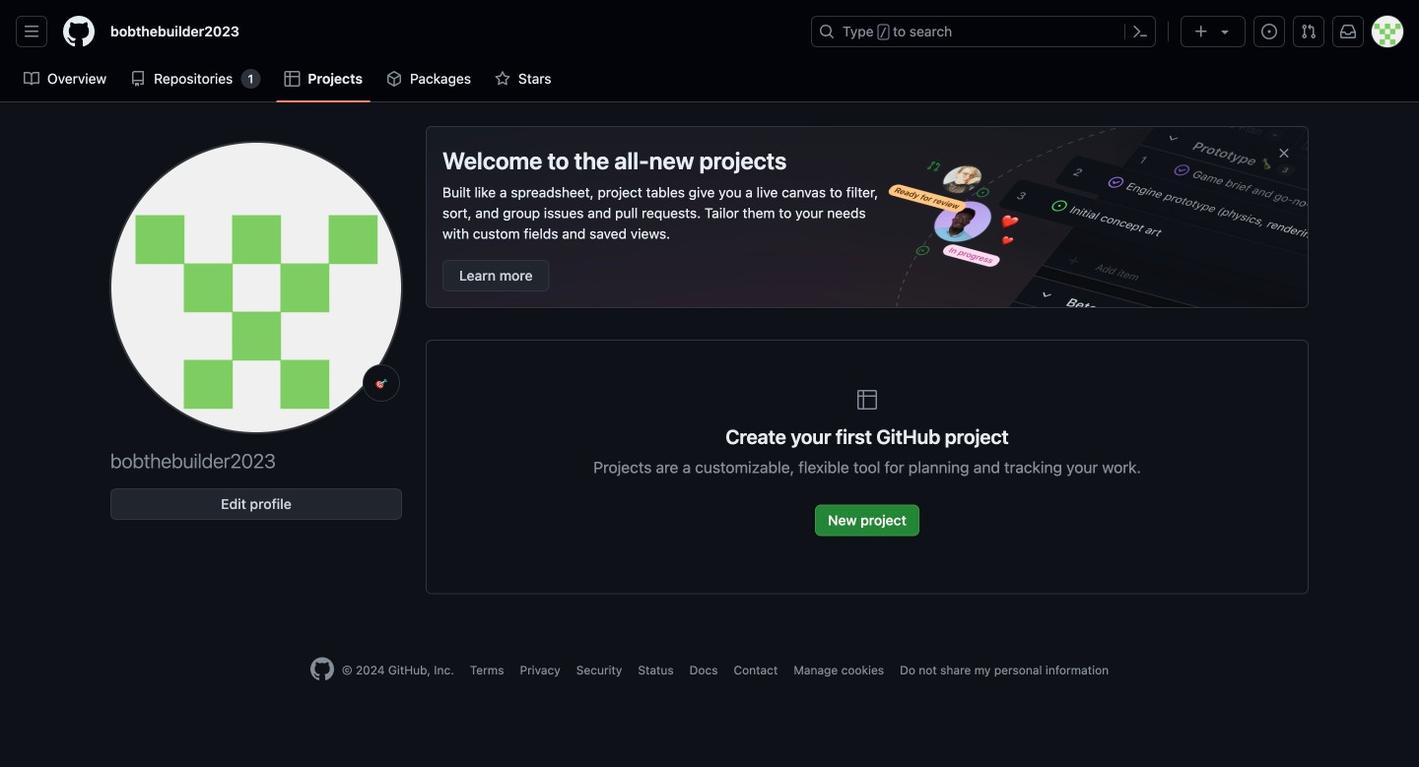 Task type: describe. For each thing, give the bounding box(es) containing it.
command palette image
[[1132, 24, 1148, 39]]

git pull request image
[[1301, 24, 1317, 39]]

1 vertical spatial table image
[[855, 388, 879, 412]]

plus image
[[1193, 24, 1209, 39]]

homepage image
[[310, 658, 334, 681]]

change your avatar image
[[110, 142, 402, 434]]

issue opened image
[[1261, 24, 1277, 39]]



Task type: vqa. For each thing, say whether or not it's contained in the screenshot.
table icon
yes



Task type: locate. For each thing, give the bounding box(es) containing it.
table image
[[284, 71, 300, 87], [855, 388, 879, 412]]

triangle down image
[[1217, 24, 1233, 39]]

homepage image
[[63, 16, 95, 47]]

0 horizontal spatial table image
[[284, 71, 300, 87]]

package image
[[386, 71, 402, 87]]

1 horizontal spatial table image
[[855, 388, 879, 412]]

repo image
[[130, 71, 146, 87]]

close image
[[1276, 145, 1292, 161]]

0 vertical spatial table image
[[284, 71, 300, 87]]

notifications image
[[1340, 24, 1356, 39]]

star image
[[495, 71, 510, 87]]

book image
[[24, 71, 39, 87]]



